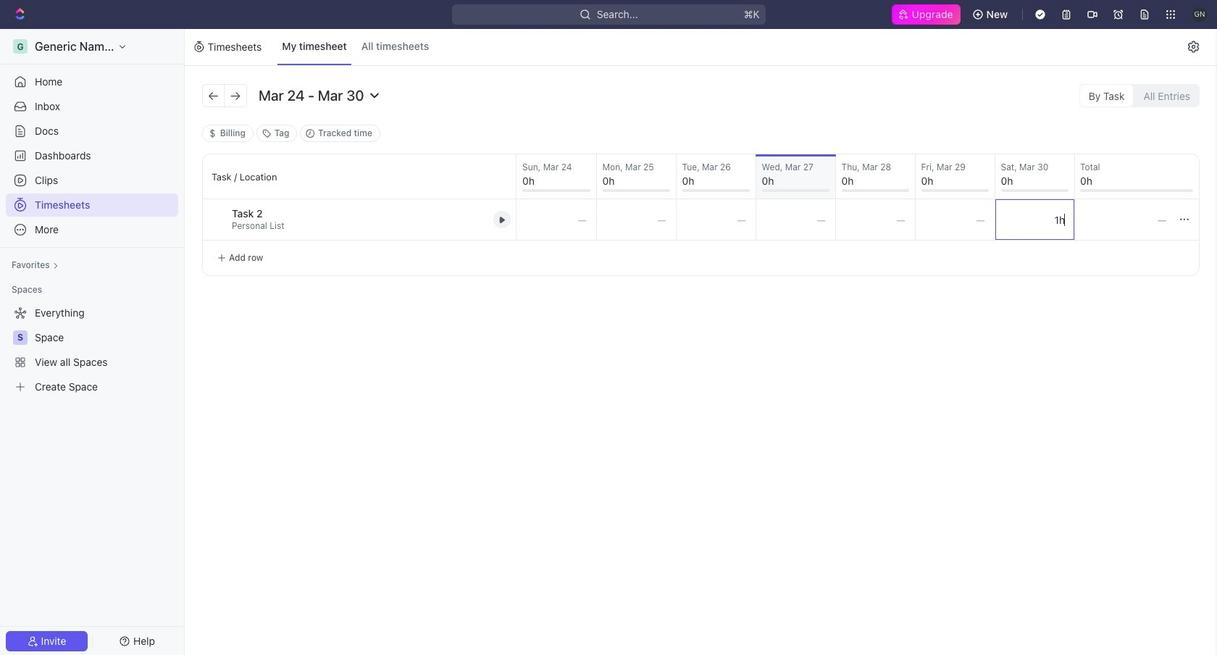 Task type: describe. For each thing, give the bounding box(es) containing it.
1 — text field from the left
[[677, 199, 756, 240]]

4 — text field from the left
[[916, 199, 995, 240]]

generic name's workspace, , element
[[13, 39, 28, 54]]

3 — text field from the left
[[836, 199, 915, 240]]

space, , element
[[13, 330, 28, 345]]



Task type: vqa. For each thing, say whether or not it's contained in the screenshot.
middle the Save
no



Task type: locate. For each thing, give the bounding box(es) containing it.
0 horizontal spatial — text field
[[517, 199, 596, 240]]

tree inside sidebar navigation
[[6, 302, 178, 399]]

2 horizontal spatial — text field
[[1075, 199, 1176, 240]]

sidebar navigation
[[0, 29, 188, 655]]

3 — text field from the left
[[1075, 199, 1176, 240]]

2 — text field from the left
[[597, 199, 676, 240]]

1 — text field from the left
[[517, 199, 596, 240]]

— text field
[[677, 199, 756, 240], [756, 199, 835, 240], [836, 199, 915, 240], [916, 199, 995, 240], [996, 199, 1075, 240]]

1 horizontal spatial — text field
[[597, 199, 676, 240]]

— text field
[[517, 199, 596, 240], [597, 199, 676, 240], [1075, 199, 1176, 240]]

5 — text field from the left
[[996, 199, 1075, 240]]

2 — text field from the left
[[756, 199, 835, 240]]

tree
[[6, 302, 178, 399]]



